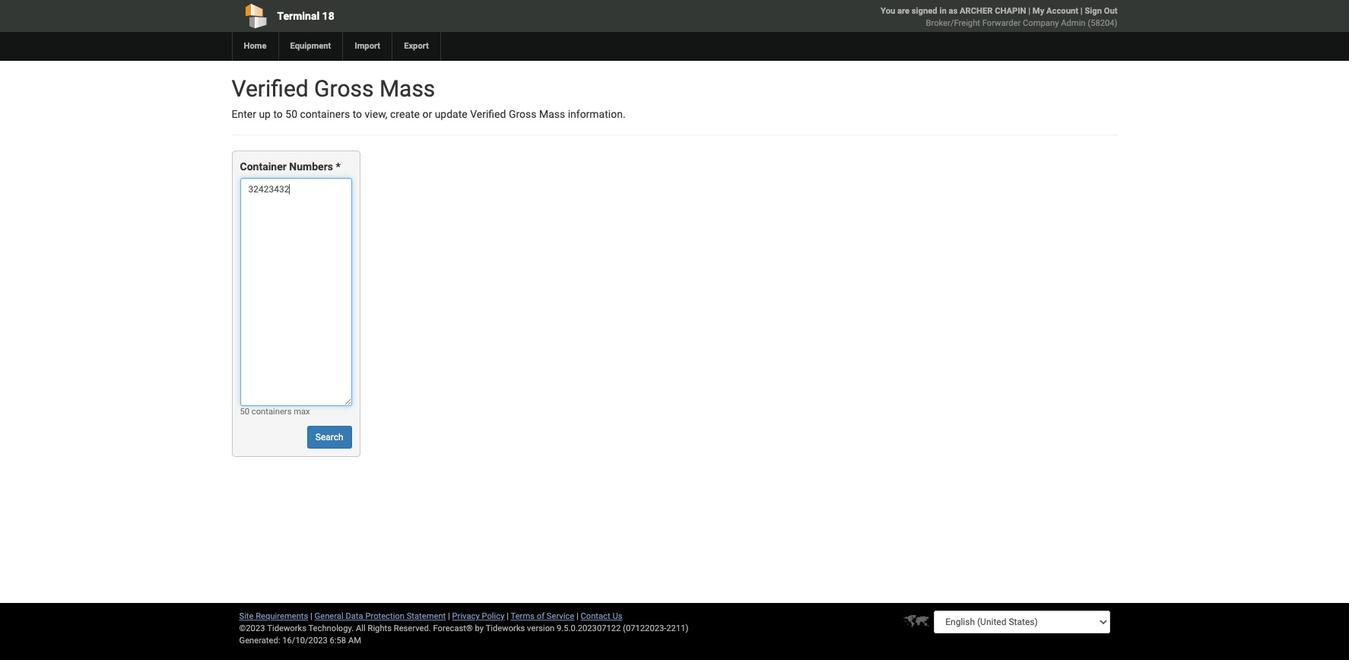Task type: vqa. For each thing, say whether or not it's contained in the screenshot.
9.5.0.202307122
yes



Task type: describe. For each thing, give the bounding box(es) containing it.
search button
[[307, 426, 352, 449]]

1 to from the left
[[273, 108, 283, 120]]

service
[[547, 612, 575, 622]]

terminal 18
[[277, 10, 335, 22]]

as
[[949, 6, 958, 16]]

my
[[1033, 6, 1045, 16]]

container numbers *
[[240, 161, 341, 173]]

statement
[[407, 612, 446, 622]]

tideworks
[[486, 624, 525, 634]]

general
[[315, 612, 344, 622]]

0 vertical spatial gross
[[314, 75, 374, 102]]

0 vertical spatial mass
[[380, 75, 436, 102]]

broker/freight
[[926, 18, 981, 28]]

©2023 tideworks
[[239, 624, 307, 634]]

technology.
[[309, 624, 354, 634]]

out
[[1105, 6, 1118, 16]]

0 vertical spatial verified
[[232, 75, 309, 102]]

are
[[898, 6, 910, 16]]

equipment link
[[278, 32, 343, 61]]

create
[[390, 108, 420, 120]]

enter
[[232, 108, 256, 120]]

verified gross mass enter up to 50 containers to view, create or update verified gross mass information.
[[232, 75, 626, 120]]

1 vertical spatial verified
[[470, 108, 506, 120]]

import
[[355, 41, 381, 51]]

containers inside 50 containers max search
[[252, 407, 292, 417]]

site requirements link
[[239, 612, 308, 622]]

50 inside verified gross mass enter up to 50 containers to view, create or update verified gross mass information.
[[286, 108, 298, 120]]

sign
[[1085, 6, 1103, 16]]

max
[[294, 407, 310, 417]]

import link
[[343, 32, 392, 61]]

requirements
[[256, 612, 308, 622]]

policy
[[482, 612, 505, 622]]

(58204)
[[1088, 18, 1118, 28]]

in
[[940, 6, 947, 16]]

50 containers max search
[[240, 407, 344, 443]]

export link
[[392, 32, 441, 61]]

rights
[[368, 624, 392, 634]]

9.5.0.202307122
[[557, 624, 621, 634]]

up
[[259, 108, 271, 120]]

1 vertical spatial gross
[[509, 108, 537, 120]]

(07122023-
[[623, 624, 667, 634]]

16/10/2023
[[282, 636, 328, 646]]

of
[[537, 612, 545, 622]]

you are signed in as archer chapin | my account | sign out broker/freight forwarder company admin (58204)
[[881, 6, 1118, 28]]

50 inside 50 containers max search
[[240, 407, 250, 417]]

privacy policy link
[[452, 612, 505, 622]]

| left general
[[311, 612, 313, 622]]

Container Numbers * text field
[[240, 178, 352, 407]]

numbers
[[289, 161, 333, 173]]

admin
[[1062, 18, 1086, 28]]



Task type: locate. For each thing, give the bounding box(es) containing it.
version
[[527, 624, 555, 634]]

reserved.
[[394, 624, 431, 634]]

verified right update
[[470, 108, 506, 120]]

company
[[1024, 18, 1060, 28]]

terms
[[511, 612, 535, 622]]

export
[[404, 41, 429, 51]]

6:58
[[330, 636, 346, 646]]

general data protection statement link
[[315, 612, 446, 622]]

1 vertical spatial 50
[[240, 407, 250, 417]]

containers left max
[[252, 407, 292, 417]]

to right up
[[273, 108, 283, 120]]

view,
[[365, 108, 388, 120]]

1 horizontal spatial to
[[353, 108, 362, 120]]

archer
[[960, 6, 993, 16]]

| up forecast®
[[448, 612, 450, 622]]

us
[[613, 612, 623, 622]]

1 horizontal spatial mass
[[539, 108, 566, 120]]

privacy
[[452, 612, 480, 622]]

0 vertical spatial 50
[[286, 108, 298, 120]]

0 horizontal spatial gross
[[314, 75, 374, 102]]

gross
[[314, 75, 374, 102], [509, 108, 537, 120]]

0 horizontal spatial 50
[[240, 407, 250, 417]]

containers inside verified gross mass enter up to 50 containers to view, create or update verified gross mass information.
[[300, 108, 350, 120]]

50 left max
[[240, 407, 250, 417]]

2211)
[[667, 624, 689, 634]]

site
[[239, 612, 254, 622]]

sign out link
[[1085, 6, 1118, 16]]

1 horizontal spatial 50
[[286, 108, 298, 120]]

| up tideworks
[[507, 612, 509, 622]]

1 horizontal spatial verified
[[470, 108, 506, 120]]

gross right update
[[509, 108, 537, 120]]

| up 9.5.0.202307122
[[577, 612, 579, 622]]

contact us link
[[581, 612, 623, 622]]

search
[[316, 433, 344, 443]]

50
[[286, 108, 298, 120], [240, 407, 250, 417]]

contact
[[581, 612, 611, 622]]

protection
[[366, 612, 405, 622]]

1 vertical spatial mass
[[539, 108, 566, 120]]

0 horizontal spatial to
[[273, 108, 283, 120]]

terminal 18 link
[[232, 0, 588, 32]]

containers
[[300, 108, 350, 120], [252, 407, 292, 417]]

|
[[1029, 6, 1031, 16], [1081, 6, 1083, 16], [311, 612, 313, 622], [448, 612, 450, 622], [507, 612, 509, 622], [577, 612, 579, 622]]

home
[[244, 41, 267, 51]]

am
[[348, 636, 361, 646]]

containers left view,
[[300, 108, 350, 120]]

terminal
[[277, 10, 320, 22]]

1 vertical spatial containers
[[252, 407, 292, 417]]

container
[[240, 161, 287, 173]]

forecast®
[[433, 624, 473, 634]]

| left my
[[1029, 6, 1031, 16]]

chapin
[[995, 6, 1027, 16]]

0 horizontal spatial mass
[[380, 75, 436, 102]]

50 right up
[[286, 108, 298, 120]]

| left sign
[[1081, 6, 1083, 16]]

account
[[1047, 6, 1079, 16]]

0 vertical spatial containers
[[300, 108, 350, 120]]

18
[[322, 10, 335, 22]]

1 horizontal spatial gross
[[509, 108, 537, 120]]

gross up view,
[[314, 75, 374, 102]]

*
[[336, 161, 341, 173]]

verified
[[232, 75, 309, 102], [470, 108, 506, 120]]

site requirements | general data protection statement | privacy policy | terms of service | contact us ©2023 tideworks technology. all rights reserved. forecast® by tideworks version 9.5.0.202307122 (07122023-2211) generated: 16/10/2023 6:58 am
[[239, 612, 689, 646]]

mass
[[380, 75, 436, 102], [539, 108, 566, 120]]

generated:
[[239, 636, 280, 646]]

data
[[346, 612, 363, 622]]

mass left information.
[[539, 108, 566, 120]]

terms of service link
[[511, 612, 575, 622]]

home link
[[232, 32, 278, 61]]

to left view,
[[353, 108, 362, 120]]

update
[[435, 108, 468, 120]]

by
[[475, 624, 484, 634]]

all
[[356, 624, 366, 634]]

0 horizontal spatial containers
[[252, 407, 292, 417]]

information.
[[568, 108, 626, 120]]

my account link
[[1033, 6, 1079, 16]]

0 horizontal spatial verified
[[232, 75, 309, 102]]

or
[[423, 108, 432, 120]]

mass up create
[[380, 75, 436, 102]]

to
[[273, 108, 283, 120], [353, 108, 362, 120]]

you
[[881, 6, 896, 16]]

equipment
[[290, 41, 331, 51]]

1 horizontal spatial containers
[[300, 108, 350, 120]]

2 to from the left
[[353, 108, 362, 120]]

verified up up
[[232, 75, 309, 102]]

forwarder
[[983, 18, 1021, 28]]

signed
[[912, 6, 938, 16]]



